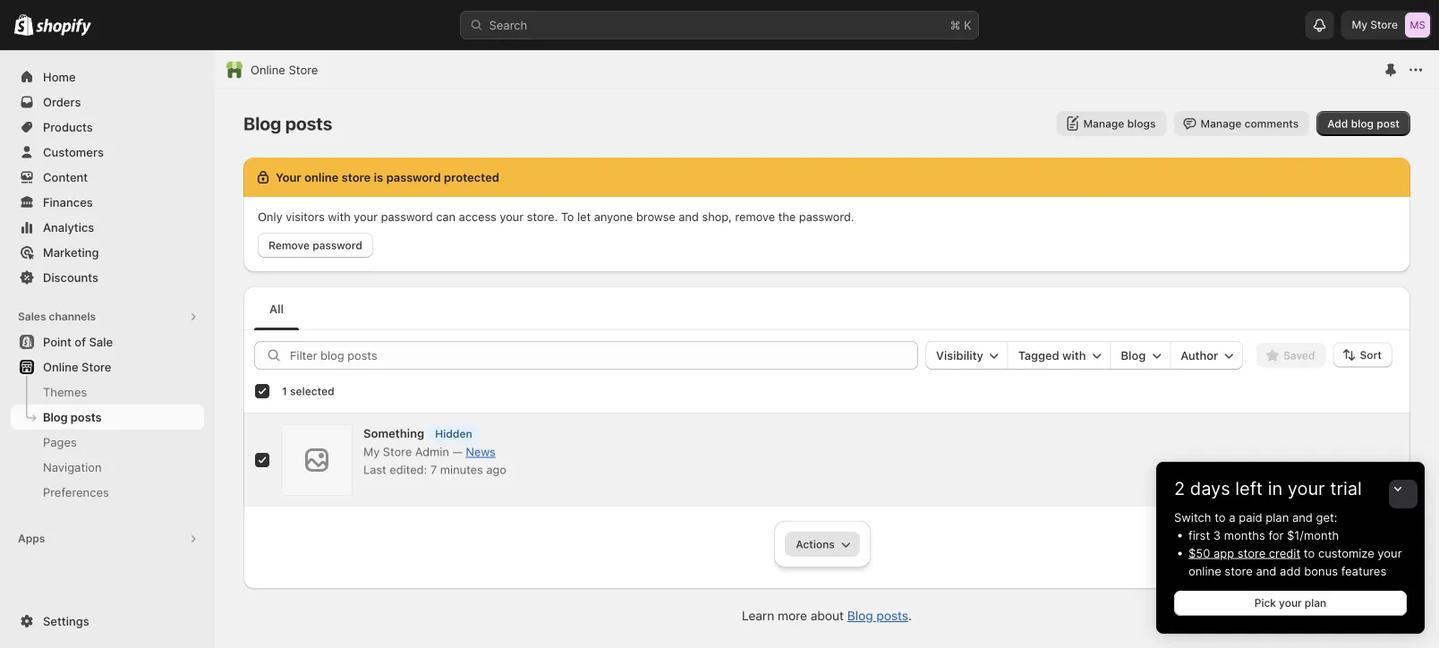 Task type: vqa. For each thing, say whether or not it's contained in the screenshot.
text field
no



Task type: describe. For each thing, give the bounding box(es) containing it.
1 horizontal spatial plan
[[1305, 597, 1327, 610]]

online store image
[[226, 61, 243, 79]]

content link
[[11, 165, 204, 190]]

$50 app store credit link
[[1189, 546, 1301, 560]]

1 vertical spatial store
[[289, 63, 318, 77]]

trial
[[1330, 478, 1362, 499]]

my store
[[1352, 18, 1398, 31]]

point
[[43, 335, 72, 349]]

channels
[[49, 310, 96, 323]]

themes link
[[11, 380, 204, 405]]

0 vertical spatial online
[[251, 63, 285, 77]]

sales channels
[[18, 310, 96, 323]]

sales channels button
[[11, 304, 204, 329]]

blog posts link
[[11, 405, 204, 430]]

my store image
[[1405, 13, 1430, 38]]

add
[[1280, 564, 1301, 578]]

0 vertical spatial to
[[1215, 510, 1226, 524]]

app
[[1214, 546, 1234, 560]]

bonus
[[1304, 564, 1338, 578]]

features
[[1341, 564, 1387, 578]]

online
[[1189, 564, 1221, 578]]

2 vertical spatial store
[[82, 360, 111, 374]]

content
[[43, 170, 88, 184]]

a
[[1229, 510, 1236, 524]]

pick your plan link
[[1174, 591, 1407, 616]]

posts
[[71, 410, 102, 424]]

products
[[43, 120, 93, 134]]

days
[[1190, 478, 1230, 499]]

2 days left in your trial button
[[1156, 462, 1425, 499]]

2 days left in your trial
[[1174, 478, 1362, 499]]

for
[[1269, 528, 1284, 542]]

0 vertical spatial store
[[1238, 546, 1266, 560]]

apps button
[[11, 526, 204, 551]]

home link
[[11, 64, 204, 90]]

$1/month
[[1287, 528, 1339, 542]]

$50
[[1189, 546, 1210, 560]]

sale
[[89, 335, 113, 349]]

products link
[[11, 115, 204, 140]]

1 horizontal spatial online store
[[251, 63, 318, 77]]

blog
[[43, 410, 68, 424]]

analytics link
[[11, 215, 204, 240]]

customers
[[43, 145, 104, 159]]

orders link
[[11, 90, 204, 115]]

my
[[1352, 18, 1368, 31]]

k
[[964, 18, 972, 32]]

sales
[[18, 310, 46, 323]]

and for store
[[1256, 564, 1277, 578]]

preferences
[[43, 485, 109, 499]]

⌘
[[950, 18, 961, 32]]

your inside to customize your online store and add bonus features
[[1378, 546, 1402, 560]]

and for plan
[[1292, 510, 1313, 524]]

home
[[43, 70, 76, 84]]

settings
[[43, 614, 89, 628]]

your inside dropdown button
[[1288, 478, 1325, 499]]

discounts
[[43, 270, 98, 284]]



Task type: locate. For each thing, give the bounding box(es) containing it.
online store link down 'sale' on the bottom of the page
[[11, 354, 204, 380]]

point of sale
[[43, 335, 113, 349]]

preferences link
[[11, 480, 204, 505]]

and left add
[[1256, 564, 1277, 578]]

0 vertical spatial online store
[[251, 63, 318, 77]]

in
[[1268, 478, 1283, 499]]

1 vertical spatial and
[[1256, 564, 1277, 578]]

1 horizontal spatial and
[[1292, 510, 1313, 524]]

1 vertical spatial store
[[1225, 564, 1253, 578]]

online store down point of sale on the left
[[43, 360, 111, 374]]

0 horizontal spatial store
[[82, 360, 111, 374]]

marketing
[[43, 245, 99, 259]]

1 horizontal spatial shopify image
[[36, 18, 92, 36]]

settings link
[[11, 609, 204, 634]]

0 horizontal spatial online
[[43, 360, 78, 374]]

store
[[1238, 546, 1266, 560], [1225, 564, 1253, 578]]

0 vertical spatial plan
[[1266, 510, 1289, 524]]

marketing link
[[11, 240, 204, 265]]

point of sale button
[[0, 329, 215, 354]]

pick
[[1255, 597, 1276, 610]]

switch
[[1174, 510, 1211, 524]]

0 horizontal spatial shopify image
[[14, 14, 33, 36]]

plan down the bonus
[[1305, 597, 1327, 610]]

0 horizontal spatial online store link
[[11, 354, 204, 380]]

analytics
[[43, 220, 94, 234]]

online
[[251, 63, 285, 77], [43, 360, 78, 374]]

apps
[[18, 532, 45, 545]]

to left a
[[1215, 510, 1226, 524]]

1 vertical spatial plan
[[1305, 597, 1327, 610]]

shopify image
[[14, 14, 33, 36], [36, 18, 92, 36]]

1 horizontal spatial store
[[289, 63, 318, 77]]

0 horizontal spatial online store
[[43, 360, 111, 374]]

store down the 'months'
[[1238, 546, 1266, 560]]

navigation
[[43, 460, 102, 474]]

to inside to customize your online store and add bonus features
[[1304, 546, 1315, 560]]

and up $1/month
[[1292, 510, 1313, 524]]

store down 'sale' on the bottom of the page
[[82, 360, 111, 374]]

$50 app store credit
[[1189, 546, 1301, 560]]

your
[[1288, 478, 1325, 499], [1378, 546, 1402, 560], [1279, 597, 1302, 610]]

search
[[489, 18, 527, 32]]

left
[[1235, 478, 1263, 499]]

customize
[[1318, 546, 1375, 560]]

0 vertical spatial online store link
[[251, 61, 318, 79]]

orders
[[43, 95, 81, 109]]

months
[[1224, 528, 1265, 542]]

1 vertical spatial online store link
[[11, 354, 204, 380]]

0 horizontal spatial to
[[1215, 510, 1226, 524]]

1 horizontal spatial online store link
[[251, 61, 318, 79]]

0 horizontal spatial plan
[[1266, 510, 1289, 524]]

plan up "for"
[[1266, 510, 1289, 524]]

0 vertical spatial your
[[1288, 478, 1325, 499]]

1 vertical spatial online
[[43, 360, 78, 374]]

your right pick
[[1279, 597, 1302, 610]]

discounts link
[[11, 265, 204, 290]]

0 vertical spatial store
[[1371, 18, 1398, 31]]

finances
[[43, 195, 93, 209]]

0 horizontal spatial and
[[1256, 564, 1277, 578]]

first 3 months for $1/month
[[1189, 528, 1339, 542]]

pick your plan
[[1255, 597, 1327, 610]]

⌘ k
[[950, 18, 972, 32]]

paid
[[1239, 510, 1263, 524]]

0 vertical spatial and
[[1292, 510, 1313, 524]]

2 days left in your trial element
[[1156, 508, 1425, 634]]

online store link right online store image
[[251, 61, 318, 79]]

online store right online store image
[[251, 63, 318, 77]]

to
[[1215, 510, 1226, 524], [1304, 546, 1315, 560]]

store right online store image
[[289, 63, 318, 77]]

2
[[1174, 478, 1185, 499]]

2 vertical spatial your
[[1279, 597, 1302, 610]]

of
[[75, 335, 86, 349]]

1 horizontal spatial online
[[251, 63, 285, 77]]

1 vertical spatial to
[[1304, 546, 1315, 560]]

finances link
[[11, 190, 204, 215]]

online right online store image
[[251, 63, 285, 77]]

get:
[[1316, 510, 1338, 524]]

to customize your online store and add bonus features
[[1189, 546, 1402, 578]]

blog posts
[[43, 410, 102, 424]]

and
[[1292, 510, 1313, 524], [1256, 564, 1277, 578]]

your up features
[[1378, 546, 1402, 560]]

online store link
[[251, 61, 318, 79], [11, 354, 204, 380]]

online store
[[251, 63, 318, 77], [43, 360, 111, 374]]

1 horizontal spatial to
[[1304, 546, 1315, 560]]

1 vertical spatial online store
[[43, 360, 111, 374]]

and inside to customize your online store and add bonus features
[[1256, 564, 1277, 578]]

pages
[[43, 435, 77, 449]]

customers link
[[11, 140, 204, 165]]

to down $1/month
[[1304, 546, 1315, 560]]

navigation link
[[11, 455, 204, 480]]

online down point
[[43, 360, 78, 374]]

store down $50 app store credit 'link'
[[1225, 564, 1253, 578]]

switch to a paid plan and get:
[[1174, 510, 1338, 524]]

1 vertical spatial your
[[1378, 546, 1402, 560]]

point of sale link
[[11, 329, 204, 354]]

themes
[[43, 385, 87, 399]]

store inside to customize your online store and add bonus features
[[1225, 564, 1253, 578]]

2 horizontal spatial store
[[1371, 18, 1398, 31]]

credit
[[1269, 546, 1301, 560]]

pages link
[[11, 430, 204, 455]]

3
[[1214, 528, 1221, 542]]

first
[[1189, 528, 1210, 542]]

store right my
[[1371, 18, 1398, 31]]

store
[[1371, 18, 1398, 31], [289, 63, 318, 77], [82, 360, 111, 374]]

your right in
[[1288, 478, 1325, 499]]

plan
[[1266, 510, 1289, 524], [1305, 597, 1327, 610]]



